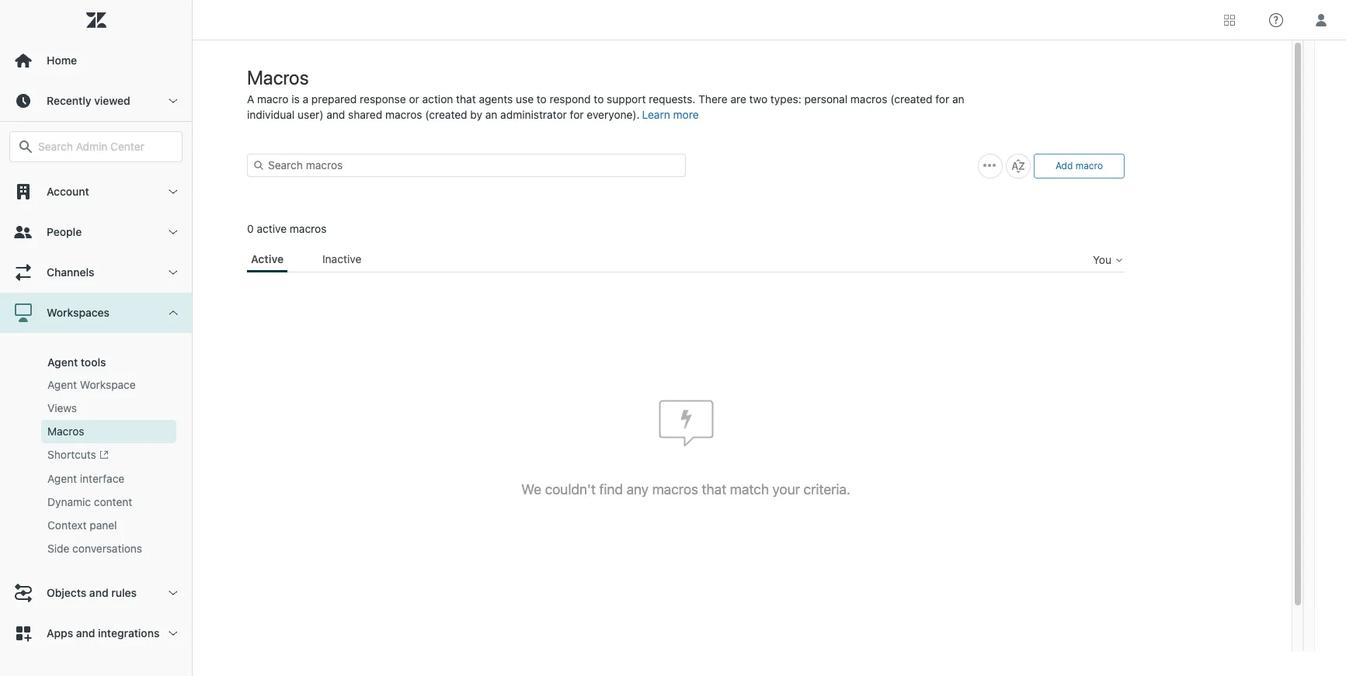 Task type: describe. For each thing, give the bounding box(es) containing it.
interface
[[80, 473, 125, 486]]

tree inside the "primary" element
[[0, 172, 192, 654]]

help image
[[1269, 13, 1283, 27]]

shortcuts
[[47, 448, 96, 461]]

macros element
[[47, 424, 84, 440]]

apps and integrations button
[[0, 614, 192, 654]]

conversations
[[72, 542, 142, 556]]

agent interface link
[[41, 468, 176, 491]]

none search field inside the "primary" element
[[2, 131, 190, 162]]

dynamic content
[[47, 496, 132, 509]]

dynamic content link
[[41, 491, 176, 515]]

agent workspace element
[[47, 378, 136, 393]]

agent for agent workspace
[[47, 378, 77, 392]]

tree item inside the "primary" element
[[0, 293, 192, 574]]

channels button
[[0, 252, 192, 293]]

agent tools
[[47, 356, 106, 369]]

tools
[[81, 356, 106, 369]]

views link
[[41, 397, 176, 420]]

agent workspace link
[[41, 374, 176, 397]]

Search Admin Center field
[[38, 140, 172, 154]]

panel
[[90, 519, 117, 532]]

home button
[[0, 40, 192, 81]]

objects
[[47, 587, 86, 600]]

zendesk products image
[[1224, 14, 1235, 25]]

agent interface
[[47, 473, 125, 486]]

primary element
[[0, 0, 193, 677]]

recently viewed button
[[0, 81, 192, 121]]

dynamic
[[47, 496, 91, 509]]

side conversations
[[47, 542, 142, 556]]

agent for agent interface
[[47, 473, 77, 486]]

macros
[[47, 425, 84, 438]]

recently
[[47, 94, 91, 107]]

user menu image
[[1311, 10, 1332, 30]]

integrations
[[98, 627, 160, 640]]

recently viewed
[[47, 94, 130, 107]]

rules
[[111, 587, 137, 600]]



Task type: vqa. For each thing, say whether or not it's contained in the screenshot.
Capacity rules Element
no



Task type: locate. For each thing, give the bounding box(es) containing it.
home
[[47, 54, 77, 67]]

account
[[47, 185, 89, 198]]

content
[[94, 496, 132, 509]]

apps
[[47, 627, 73, 640]]

2 vertical spatial agent
[[47, 473, 77, 486]]

objects and rules button
[[0, 574, 192, 614]]

context panel link
[[41, 515, 176, 538]]

agent workspace
[[47, 378, 136, 392]]

channels
[[47, 266, 94, 279]]

shortcuts link
[[41, 444, 176, 468]]

workspace
[[80, 378, 136, 392]]

dynamic content element
[[47, 495, 132, 511]]

account button
[[0, 172, 192, 212]]

tree containing account
[[0, 172, 192, 654]]

context panel element
[[47, 518, 117, 534]]

views element
[[47, 401, 77, 416]]

context panel
[[47, 519, 117, 532]]

1 vertical spatial agent
[[47, 378, 77, 392]]

viewed
[[94, 94, 130, 107]]

0 vertical spatial agent
[[47, 356, 78, 369]]

macros link
[[41, 420, 176, 444]]

side conversations link
[[41, 538, 176, 561]]

shortcuts element
[[47, 447, 108, 464]]

3 agent from the top
[[47, 473, 77, 486]]

context
[[47, 519, 87, 532]]

people button
[[0, 212, 192, 252]]

tree item containing workspaces
[[0, 293, 192, 574]]

agent tools element
[[47, 356, 106, 369]]

workspaces button
[[0, 293, 192, 333]]

agent up views in the left of the page
[[47, 378, 77, 392]]

people
[[47, 225, 82, 238]]

agent
[[47, 356, 78, 369], [47, 378, 77, 392], [47, 473, 77, 486]]

and right apps
[[76, 627, 95, 640]]

1 vertical spatial and
[[76, 627, 95, 640]]

2 agent from the top
[[47, 378, 77, 392]]

views
[[47, 402, 77, 415]]

and
[[89, 587, 108, 600], [76, 627, 95, 640]]

objects and rules
[[47, 587, 137, 600]]

agent interface element
[[47, 472, 125, 487]]

agent for agent tools
[[47, 356, 78, 369]]

and for apps
[[76, 627, 95, 640]]

side conversations element
[[47, 542, 142, 557]]

and left the rules
[[89, 587, 108, 600]]

apps and integrations
[[47, 627, 160, 640]]

0 vertical spatial and
[[89, 587, 108, 600]]

None search field
[[2, 131, 190, 162]]

1 agent from the top
[[47, 356, 78, 369]]

and for objects
[[89, 587, 108, 600]]

side
[[47, 542, 69, 556]]

agent up dynamic
[[47, 473, 77, 486]]

agent left "tools"
[[47, 356, 78, 369]]

tree item
[[0, 293, 192, 574]]

tree
[[0, 172, 192, 654]]

workspaces
[[47, 306, 110, 319]]

workspaces group
[[0, 333, 192, 574]]



